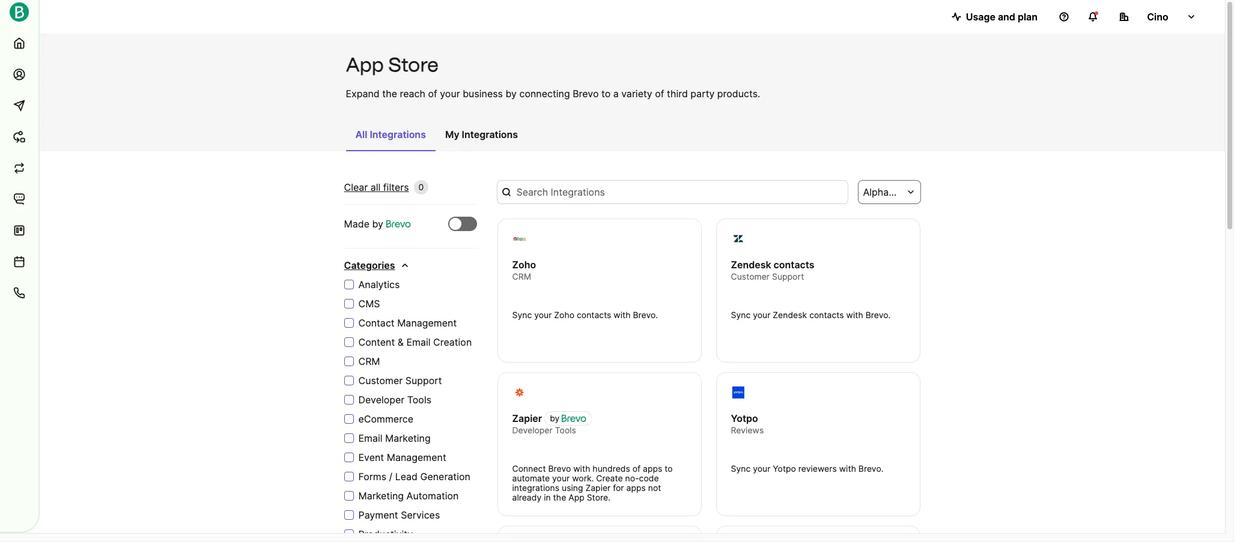 Task type: describe. For each thing, give the bounding box(es) containing it.
business
[[463, 88, 503, 100]]

cms
[[359, 298, 380, 310]]

categories link
[[344, 259, 410, 273]]

0 horizontal spatial zapier
[[513, 413, 542, 425]]

content
[[359, 337, 395, 349]]

integrations for my integrations
[[462, 129, 518, 141]]

2 horizontal spatial of
[[655, 88, 665, 100]]

contact management
[[359, 317, 457, 329]]

1 horizontal spatial by
[[506, 88, 517, 100]]

email marketing
[[359, 433, 431, 445]]

for
[[613, 483, 624, 494]]

your for yotpo
[[753, 464, 771, 474]]

products.
[[718, 88, 761, 100]]

sync for crm
[[513, 310, 532, 320]]

0
[[419, 182, 424, 192]]

in
[[544, 493, 551, 503]]

store.
[[587, 493, 611, 503]]

my
[[445, 129, 460, 141]]

contact
[[359, 317, 395, 329]]

0 vertical spatial email
[[407, 337, 431, 349]]

0 horizontal spatial of
[[428, 88, 438, 100]]

forms
[[359, 471, 387, 483]]

all integrations link
[[346, 123, 436, 152]]

of inside connect brevo with hundreds of apps to automate your work. create no-code integrations using zapier for apps not already in the app store.
[[633, 464, 641, 474]]

zoho crm
[[513, 259, 536, 282]]

management for contact management
[[397, 317, 457, 329]]

to inside connect brevo with hundreds of apps to automate your work. create no-code integrations using zapier for apps not already in the app store.
[[665, 464, 673, 474]]

with inside connect brevo with hundreds of apps to automate your work. create no-code integrations using zapier for apps not already in the app store.
[[574, 464, 591, 474]]

support inside zendesk contacts customer support
[[773, 272, 805, 282]]

reach
[[400, 88, 426, 100]]

app store
[[346, 54, 439, 76]]

made
[[344, 218, 370, 230]]

0 horizontal spatial by
[[372, 218, 384, 230]]

0 horizontal spatial support
[[406, 375, 442, 387]]

lead
[[395, 471, 418, 483]]

0 horizontal spatial app
[[346, 54, 384, 76]]

brevo. for crm
[[633, 310, 659, 320]]

zendesk inside zendesk contacts customer support
[[731, 259, 772, 271]]

0 horizontal spatial tools
[[408, 394, 432, 406]]

yotpo reviews
[[731, 413, 764, 436]]

1 horizontal spatial zoho
[[555, 310, 575, 320]]

0 horizontal spatial email
[[359, 433, 383, 445]]

my integrations
[[445, 129, 518, 141]]

0 vertical spatial apps
[[643, 464, 663, 474]]

tab list containing all integrations
[[346, 123, 528, 152]]

clear all filters link
[[344, 180, 409, 195]]

0 horizontal spatial developer tools
[[359, 394, 432, 406]]

expand
[[346, 88, 380, 100]]

zendesk contacts logo image
[[732, 233, 745, 246]]

zapier inside connect brevo with hundreds of apps to automate your work. create no-code integrations using zapier for apps not already in the app store.
[[586, 483, 611, 494]]

crm inside "zoho crm"
[[513, 272, 532, 282]]

yotpo logo image
[[732, 387, 745, 400]]

a
[[614, 88, 619, 100]]

expand the reach of your business by connecting brevo to a variety of third party products.
[[346, 88, 761, 100]]

variety
[[622, 88, 653, 100]]

all
[[371, 182, 381, 194]]

integrations for all integrations
[[370, 129, 426, 141]]

content & email creation
[[359, 337, 472, 349]]

cino
[[1148, 11, 1169, 23]]

0 horizontal spatial to
[[602, 88, 611, 100]]

brevo. for reviews
[[859, 464, 884, 474]]

connect
[[513, 464, 546, 474]]

generation
[[421, 471, 471, 483]]

automate
[[513, 474, 550, 484]]

1 horizontal spatial developer
[[513, 426, 553, 436]]

0 vertical spatial the
[[383, 88, 397, 100]]

reviews
[[731, 426, 764, 436]]

clear
[[344, 182, 368, 194]]

all integrations
[[356, 129, 426, 141]]

zapier logo image
[[513, 387, 526, 400]]

0 horizontal spatial developer
[[359, 394, 405, 406]]

0 vertical spatial marketing
[[385, 433, 431, 445]]

not
[[649, 483, 662, 494]]

1 vertical spatial apps
[[627, 483, 646, 494]]

forms / lead generation
[[359, 471, 471, 483]]



Task type: vqa. For each thing, say whether or not it's contained in the screenshot.
Forms / Lead Generation
yes



Task type: locate. For each thing, give the bounding box(es) containing it.
the
[[383, 88, 397, 100], [554, 493, 567, 503]]

code
[[639, 474, 659, 484]]

1 horizontal spatial of
[[633, 464, 641, 474]]

1 horizontal spatial app
[[569, 493, 585, 503]]

to right code
[[665, 464, 673, 474]]

all
[[356, 129, 368, 141]]

sync for contacts
[[731, 310, 751, 320]]

your
[[440, 88, 460, 100], [535, 310, 552, 320], [753, 310, 771, 320], [753, 464, 771, 474], [553, 474, 570, 484]]

1 integrations from the left
[[370, 129, 426, 141]]

1 vertical spatial customer
[[359, 375, 403, 387]]

zendesk contacts customer support
[[731, 259, 815, 282]]

apps up not
[[643, 464, 663, 474]]

the left reach
[[383, 88, 397, 100]]

0 horizontal spatial integrations
[[370, 129, 426, 141]]

contacts
[[774, 259, 815, 271], [577, 310, 612, 320], [810, 310, 844, 320]]

0 vertical spatial brevo
[[573, 88, 599, 100]]

0 vertical spatial to
[[602, 88, 611, 100]]

email right & at the bottom left of the page
[[407, 337, 431, 349]]

0 vertical spatial developer tools
[[359, 394, 432, 406]]

0 vertical spatial support
[[773, 272, 805, 282]]

developer up "ecommerce"
[[359, 394, 405, 406]]

customer support
[[359, 375, 442, 387]]

1 horizontal spatial brevo
[[573, 88, 599, 100]]

1 horizontal spatial to
[[665, 464, 673, 474]]

party
[[691, 88, 715, 100]]

with
[[614, 310, 631, 320], [847, 310, 864, 320], [574, 464, 591, 474], [840, 464, 857, 474]]

zapier down zapier logo
[[513, 413, 542, 425]]

customer
[[731, 272, 770, 282], [359, 375, 403, 387]]

event
[[359, 452, 384, 464]]

developer
[[359, 394, 405, 406], [513, 426, 553, 436]]

zendesk down zendesk contacts customer support
[[773, 310, 808, 320]]

event management
[[359, 452, 447, 464]]

tab list
[[346, 123, 528, 152]]

sync
[[513, 310, 532, 320], [731, 310, 751, 320], [731, 464, 751, 474]]

using
[[562, 483, 584, 494]]

email up event
[[359, 433, 383, 445]]

brevo inside connect brevo with hundreds of apps to automate your work. create no-code integrations using zapier for apps not already in the app store.
[[549, 464, 571, 474]]

creation
[[434, 337, 472, 349]]

crm down zoho logo at the left of page
[[513, 272, 532, 282]]

1 horizontal spatial crm
[[513, 272, 532, 282]]

2 horizontal spatial by
[[550, 414, 560, 424]]

support down content & email creation
[[406, 375, 442, 387]]

hundreds
[[593, 464, 631, 474]]

integrations right the all
[[370, 129, 426, 141]]

payment services
[[359, 510, 440, 522]]

crm down 'content'
[[359, 356, 380, 368]]

to
[[602, 88, 611, 100], [665, 464, 673, 474]]

1 vertical spatial to
[[665, 464, 673, 474]]

filters
[[383, 182, 409, 194]]

1 horizontal spatial customer
[[731, 272, 770, 282]]

customer inside zendesk contacts customer support
[[731, 272, 770, 282]]

store
[[389, 54, 439, 76]]

1 vertical spatial brevo
[[549, 464, 571, 474]]

automation
[[407, 491, 459, 503]]

zapier
[[513, 413, 542, 425], [586, 483, 611, 494]]

0 vertical spatial app
[[346, 54, 384, 76]]

1 vertical spatial developer tools
[[513, 426, 577, 436]]

connect brevo with hundreds of apps to automate your work. create no-code integrations using zapier for apps not already in the app store.
[[513, 464, 673, 503]]

yotpo up reviews
[[731, 413, 759, 425]]

0 vertical spatial customer
[[731, 272, 770, 282]]

contacts for zoho
[[577, 310, 612, 320]]

sync your zoho contacts with brevo.
[[513, 310, 659, 320]]

with for reviews
[[840, 464, 857, 474]]

services
[[401, 510, 440, 522]]

1 vertical spatial crm
[[359, 356, 380, 368]]

already
[[513, 493, 542, 503]]

0 vertical spatial yotpo
[[731, 413, 759, 425]]

1 vertical spatial zapier
[[586, 483, 611, 494]]

&
[[398, 337, 404, 349]]

developer tools down customer support on the bottom left of the page
[[359, 394, 432, 406]]

your for zoho
[[535, 310, 552, 320]]

zoho logo image
[[513, 233, 526, 246]]

by
[[506, 88, 517, 100], [372, 218, 384, 230], [550, 414, 560, 424]]

email
[[407, 337, 431, 349], [359, 433, 383, 445]]

customer down 'zendesk contacts logo'
[[731, 272, 770, 282]]

with for crm
[[614, 310, 631, 320]]

0 vertical spatial crm
[[513, 272, 532, 282]]

management up forms / lead generation
[[387, 452, 447, 464]]

your down zendesk contacts customer support
[[753, 310, 771, 320]]

marketing up event management at left
[[385, 433, 431, 445]]

management
[[397, 317, 457, 329], [387, 452, 447, 464]]

clear all filters
[[344, 182, 409, 194]]

marketing up payment
[[359, 491, 404, 503]]

0 horizontal spatial customer
[[359, 375, 403, 387]]

zoho
[[513, 259, 536, 271], [555, 310, 575, 320]]

1 vertical spatial the
[[554, 493, 567, 503]]

1 vertical spatial tools
[[555, 426, 577, 436]]

categories
[[344, 260, 395, 272]]

1 vertical spatial zoho
[[555, 310, 575, 320]]

your inside connect brevo with hundreds of apps to automate your work. create no-code integrations using zapier for apps not already in the app store.
[[553, 474, 570, 484]]

with for contacts
[[847, 310, 864, 320]]

work.
[[573, 474, 594, 484]]

1 vertical spatial yotpo
[[773, 464, 797, 474]]

analytics
[[359, 279, 400, 291]]

of left third in the top right of the page
[[655, 88, 665, 100]]

1 horizontal spatial tools
[[555, 426, 577, 436]]

made by
[[344, 218, 386, 230]]

0 horizontal spatial crm
[[359, 356, 380, 368]]

my integrations link
[[436, 123, 528, 150]]

tools
[[408, 394, 432, 406], [555, 426, 577, 436]]

1 vertical spatial developer
[[513, 426, 553, 436]]

1 horizontal spatial zapier
[[586, 483, 611, 494]]

management for event management
[[387, 452, 447, 464]]

sync down zendesk contacts customer support
[[731, 310, 751, 320]]

0 vertical spatial zoho
[[513, 259, 536, 271]]

the right in
[[554, 493, 567, 503]]

app up "expand"
[[346, 54, 384, 76]]

to left a
[[602, 88, 611, 100]]

yotpo inside yotpo reviews
[[731, 413, 759, 425]]

ecommerce
[[359, 414, 414, 426]]

of right reach
[[428, 88, 438, 100]]

yotpo
[[731, 413, 759, 425], [773, 464, 797, 474]]

app
[[346, 54, 384, 76], [569, 493, 585, 503]]

your left work.
[[553, 474, 570, 484]]

0 vertical spatial tools
[[408, 394, 432, 406]]

marketing
[[385, 433, 431, 445], [359, 491, 404, 503]]

1 vertical spatial support
[[406, 375, 442, 387]]

support up sync your zendesk contacts with brevo.
[[773, 272, 805, 282]]

yotpo left reviewers
[[773, 464, 797, 474]]

zendesk down 'zendesk contacts logo'
[[731, 259, 772, 271]]

developer up connect
[[513, 426, 553, 436]]

apps right 'for' at the bottom of page
[[627, 483, 646, 494]]

sync your zendesk contacts with brevo.
[[731, 310, 891, 320]]

developer tools up connect
[[513, 426, 577, 436]]

None checkbox
[[448, 217, 477, 231]]

1 horizontal spatial integrations
[[462, 129, 518, 141]]

1 vertical spatial management
[[387, 452, 447, 464]]

marketing automation
[[359, 491, 459, 503]]

1 vertical spatial email
[[359, 433, 383, 445]]

third
[[667, 88, 688, 100]]

1 horizontal spatial zendesk
[[773, 310, 808, 320]]

management up content & email creation
[[397, 317, 457, 329]]

1 vertical spatial app
[[569, 493, 585, 503]]

contacts inside zendesk contacts customer support
[[774, 259, 815, 271]]

2 integrations from the left
[[462, 129, 518, 141]]

brevo
[[573, 88, 599, 100], [549, 464, 571, 474]]

the inside connect brevo with hundreds of apps to automate your work. create no-code integrations using zapier for apps not already in the app store.
[[554, 493, 567, 503]]

of
[[428, 88, 438, 100], [655, 88, 665, 100], [633, 464, 641, 474]]

1 vertical spatial by
[[372, 218, 384, 230]]

support
[[773, 272, 805, 282], [406, 375, 442, 387]]

usage and plan button
[[943, 5, 1048, 29]]

0 horizontal spatial zoho
[[513, 259, 536, 271]]

0 horizontal spatial zendesk
[[731, 259, 772, 271]]

connecting
[[520, 88, 570, 100]]

1 horizontal spatial email
[[407, 337, 431, 349]]

app down work.
[[569, 493, 585, 503]]

0 vertical spatial zendesk
[[731, 259, 772, 271]]

apps
[[643, 464, 663, 474], [627, 483, 646, 494]]

reviewers
[[799, 464, 837, 474]]

0 vertical spatial management
[[397, 317, 457, 329]]

1 horizontal spatial support
[[773, 272, 805, 282]]

plan
[[1018, 11, 1038, 23]]

Search Integrations search field
[[497, 180, 849, 204]]

0 vertical spatial zapier
[[513, 413, 542, 425]]

usage and plan
[[967, 11, 1038, 23]]

customer down 'content'
[[359, 375, 403, 387]]

contacts for zendesk contacts
[[810, 310, 844, 320]]

app inside connect brevo with hundreds of apps to automate your work. create no-code integrations using zapier for apps not already in the app store.
[[569, 493, 585, 503]]

developer tools
[[359, 394, 432, 406], [513, 426, 577, 436]]

productivity
[[359, 529, 413, 541]]

integrations
[[370, 129, 426, 141], [462, 129, 518, 141]]

zapier left 'for' at the bottom of page
[[586, 483, 611, 494]]

integrations
[[513, 483, 560, 494]]

1 vertical spatial marketing
[[359, 491, 404, 503]]

brevo left a
[[573, 88, 599, 100]]

no-
[[626, 474, 639, 484]]

sync down "zoho crm" on the left of the page
[[513, 310, 532, 320]]

cino button
[[1111, 5, 1207, 29]]

sync your yotpo reviewers with brevo.
[[731, 464, 884, 474]]

brevo up using
[[549, 464, 571, 474]]

1 vertical spatial zendesk
[[773, 310, 808, 320]]

your down reviews
[[753, 464, 771, 474]]

your for zendesk
[[753, 310, 771, 320]]

crm
[[513, 272, 532, 282], [359, 356, 380, 368]]

integrations right my
[[462, 129, 518, 141]]

of right hundreds
[[633, 464, 641, 474]]

your left business
[[440, 88, 460, 100]]

1 horizontal spatial yotpo
[[773, 464, 797, 474]]

0 vertical spatial developer
[[359, 394, 405, 406]]

0 vertical spatial by
[[506, 88, 517, 100]]

your down "zoho crm" on the left of the page
[[535, 310, 552, 320]]

1 horizontal spatial the
[[554, 493, 567, 503]]

usage
[[967, 11, 996, 23]]

tools down customer support on the bottom left of the page
[[408, 394, 432, 406]]

payment
[[359, 510, 398, 522]]

0 horizontal spatial brevo
[[549, 464, 571, 474]]

0 horizontal spatial the
[[383, 88, 397, 100]]

/
[[389, 471, 393, 483]]

sync for reviews
[[731, 464, 751, 474]]

brevo.
[[633, 310, 659, 320], [866, 310, 891, 320], [859, 464, 884, 474]]

1 horizontal spatial developer tools
[[513, 426, 577, 436]]

sync down reviews
[[731, 464, 751, 474]]

2 vertical spatial by
[[550, 414, 560, 424]]

create
[[597, 474, 623, 484]]

0 horizontal spatial yotpo
[[731, 413, 759, 425]]

and
[[999, 11, 1016, 23]]

tools up work.
[[555, 426, 577, 436]]

brevo. for contacts
[[866, 310, 891, 320]]



